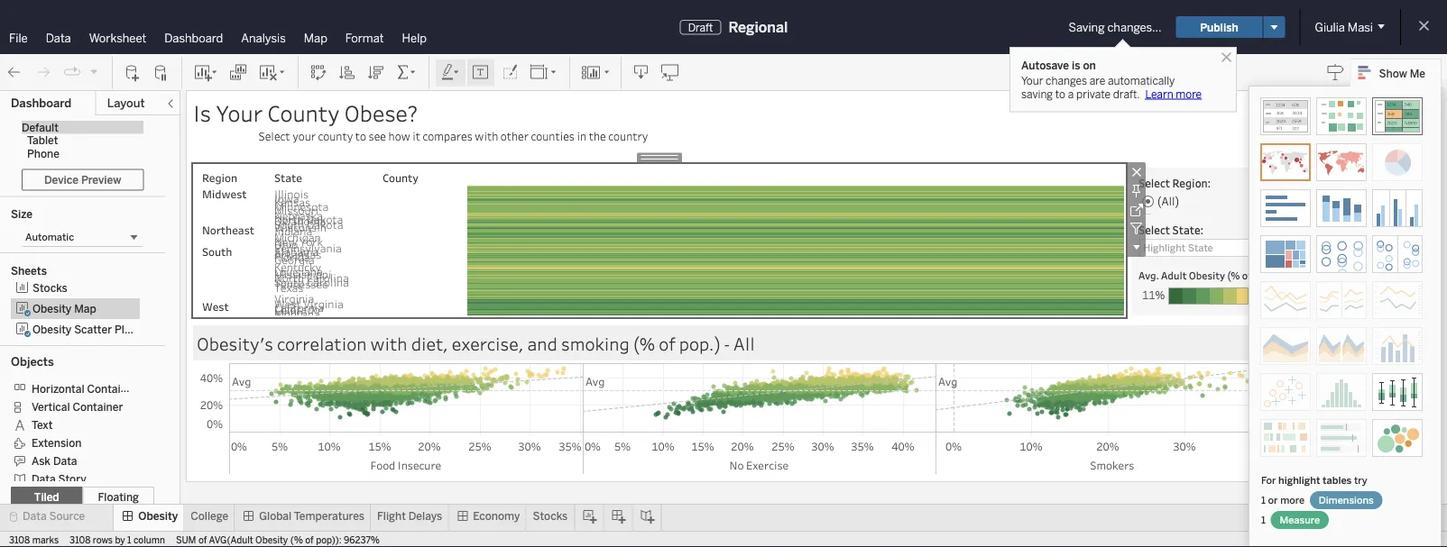 Task type: locate. For each thing, give the bounding box(es) containing it.
your
[[1022, 74, 1044, 88], [216, 97, 263, 128]]

container inside option
[[73, 401, 123, 414]]

0 horizontal spatial dashboard
[[11, 96, 71, 111]]

adult
[[1162, 269, 1187, 283]]

with
[[475, 129, 498, 144], [371, 332, 408, 356]]

0 horizontal spatial map
[[74, 302, 96, 315]]

0 horizontal spatial stocks
[[32, 282, 68, 295]]

1 vertical spatial container
[[73, 401, 123, 414]]

list box containing stocks
[[11, 278, 154, 340]]

is your county obese? select your county to see how it compares with other counties in the country
[[193, 97, 648, 144]]

map up the swap rows and columns image in the left of the page
[[304, 31, 328, 45]]

Highlight State search field
[[1144, 240, 1257, 256]]

rows
[[93, 535, 113, 546]]

1 vertical spatial your
[[216, 97, 263, 128]]

0 vertical spatial 1
[[1262, 495, 1266, 507]]

dashboard up new worksheet "image"
[[165, 31, 223, 45]]

1 vertical spatial map
[[74, 302, 96, 315]]

more right learn
[[1176, 88, 1202, 101]]

data down tiled
[[23, 510, 47, 523]]

source
[[49, 510, 85, 523]]

layout
[[107, 96, 145, 111]]

0 horizontal spatial your
[[216, 97, 263, 128]]

obesity down the global
[[256, 535, 288, 546]]

saving
[[1022, 88, 1053, 101]]

phone
[[27, 147, 60, 160]]

county
[[267, 97, 340, 128]]

0 vertical spatial map
[[304, 31, 328, 45]]

map inside list box
[[74, 302, 96, 315]]

0 vertical spatial select
[[259, 129, 290, 144]]

device preview
[[44, 174, 121, 187]]

(all) link
[[1158, 194, 1180, 208]]

for
[[1262, 475, 1277, 487]]

0 vertical spatial recommended image
[[1261, 97, 1311, 135]]

to left a
[[1056, 88, 1066, 101]]

see
[[369, 129, 386, 144]]

1 vertical spatial recommended image
[[1261, 144, 1311, 181]]

column
[[134, 535, 165, 546]]

stocks right economy
[[533, 510, 568, 523]]

show me
[[1380, 67, 1426, 80]]

obesity scatter plot
[[32, 323, 135, 336]]

data down ask
[[32, 473, 56, 486]]

giulia masi
[[1315, 20, 1374, 34]]

with left the diet, at the left bottom
[[371, 332, 408, 356]]

default tablet phone
[[22, 121, 60, 160]]

are
[[1090, 74, 1106, 88]]

1 left 'or'
[[1262, 495, 1266, 507]]

0 vertical spatial your
[[1022, 74, 1044, 88]]

map
[[304, 31, 328, 45], [74, 302, 96, 315]]

1 vertical spatial 1
[[1262, 514, 1269, 527]]

0 horizontal spatial to
[[355, 129, 366, 144]]

container for horizontal container
[[87, 383, 137, 396]]

stocks
[[32, 282, 68, 295], [533, 510, 568, 523]]

list box
[[11, 278, 154, 340]]

obesity up obesity scatter plot at left bottom
[[32, 302, 72, 315]]

text
[[32, 419, 53, 432]]

dashboard up default
[[11, 96, 71, 111]]

1 horizontal spatial stocks
[[533, 510, 568, 523]]

recommended image
[[1261, 97, 1311, 135], [1261, 144, 1311, 181]]

automatic
[[25, 232, 74, 244]]

autosave
[[1022, 59, 1069, 72]]

to inside your changes are automatically saving to a private draft.
[[1056, 88, 1066, 101]]

to
[[1056, 88, 1066, 101], [355, 129, 366, 144]]

pop)
[[1254, 269, 1276, 283]]

data story
[[32, 473, 86, 486]]

obesity down obesity map
[[32, 323, 72, 336]]

1 vertical spatial (%
[[633, 332, 655, 356]]

0 vertical spatial more
[[1176, 88, 1202, 101]]

show/hide cards image
[[581, 64, 610, 82]]

more
[[1176, 88, 1202, 101], [1281, 495, 1305, 507]]

-
[[725, 332, 730, 356]]

select up the more options icon
[[1139, 222, 1171, 237]]

1 right by at the left of page
[[127, 535, 131, 546]]

counties
[[531, 129, 575, 144]]

1 vertical spatial select
[[1139, 176, 1171, 190]]

2 vertical spatial 1
[[127, 535, 131, 546]]

11%
[[1143, 287, 1165, 302]]

show
[[1380, 67, 1408, 80]]

college
[[191, 510, 228, 523]]

1 horizontal spatial your
[[1022, 74, 1044, 88]]

0 horizontal spatial more
[[1176, 88, 1202, 101]]

select inside is your county obese? select your county to see how it compares with other counties in the country
[[259, 129, 290, 144]]

for highlight tables try
[[1262, 475, 1368, 487]]

(all)
[[1158, 194, 1180, 208]]

to left "see"
[[355, 129, 366, 144]]

1
[[1262, 495, 1266, 507], [1262, 514, 1269, 527], [127, 535, 131, 546]]

data source
[[23, 510, 85, 523]]

0 vertical spatial container
[[87, 383, 137, 396]]

analysis
[[241, 31, 286, 45]]

vertical container option
[[11, 398, 130, 416]]

2 horizontal spatial (%
[[1228, 269, 1240, 283]]

horizontal container option
[[11, 380, 137, 398]]

highlight
[[1279, 475, 1321, 487]]

select up (all)
[[1139, 176, 1171, 190]]

1 recommended image from the top
[[1261, 97, 1311, 135]]

1 horizontal spatial 3108
[[70, 535, 91, 546]]

stocks up obesity map
[[32, 282, 68, 295]]

1 horizontal spatial with
[[475, 129, 498, 144]]

3108 for 3108 marks
[[9, 535, 30, 546]]

global
[[259, 510, 292, 523]]

device
[[44, 174, 79, 187]]

container
[[87, 383, 137, 396], [73, 401, 123, 414]]

horizontal container
[[32, 383, 137, 396]]

ask data
[[32, 455, 77, 468]]

(% right smoking
[[633, 332, 655, 356]]

ask data option
[[11, 452, 130, 470]]

Midwest radio
[[1140, 210, 1264, 228]]

(% down global temperatures
[[290, 535, 303, 546]]

tables
[[1323, 475, 1352, 487]]

3108 for 3108 rows by 1 column
[[70, 535, 91, 546]]

0 horizontal spatial (%
[[290, 535, 303, 546]]

1 3108 from the left
[[9, 535, 30, 546]]

duplicate image
[[229, 64, 247, 82]]

of left pop)):
[[305, 535, 314, 546]]

scatter
[[74, 323, 112, 336]]

swap rows and columns image
[[310, 64, 328, 82]]

0 horizontal spatial 3108
[[9, 535, 30, 546]]

temperatures
[[294, 510, 365, 523]]

marks. press enter to open the view data window.. use arrow keys to navigate data visualization elements. image
[[468, 186, 1125, 316], [229, 364, 1291, 432]]

data for data story
[[32, 473, 56, 486]]

correlation
[[277, 332, 367, 356]]

your inside is your county obese? select your county to see how it compares with other counties in the country
[[216, 97, 263, 128]]

data
[[46, 31, 71, 45], [53, 455, 77, 468], [32, 473, 56, 486], [23, 510, 47, 523]]

extension option
[[11, 434, 130, 452]]

new data source image
[[124, 64, 142, 82]]

(%
[[1228, 269, 1240, 283], [633, 332, 655, 356], [290, 535, 303, 546]]

1 horizontal spatial dashboard
[[165, 31, 223, 45]]

1 horizontal spatial more
[[1281, 495, 1305, 507]]

(% left pop)
[[1228, 269, 1240, 283]]

1 vertical spatial to
[[355, 129, 366, 144]]

0 horizontal spatial with
[[371, 332, 408, 356]]

3108 left 'marks'
[[9, 535, 30, 546]]

1 horizontal spatial to
[[1056, 88, 1066, 101]]

tiled
[[34, 491, 59, 505]]

search image
[[1267, 177, 1278, 188]]

map up obesity scatter plot at left bottom
[[74, 302, 96, 315]]

data for data
[[46, 31, 71, 45]]

dashboard
[[165, 31, 223, 45], [11, 96, 71, 111]]

container up vertical container at bottom left
[[87, 383, 137, 396]]

3108 left rows
[[70, 535, 91, 546]]

select for select state:
[[1139, 222, 1171, 237]]

2 recommended image from the top
[[1261, 144, 1311, 181]]

sheets
[[11, 264, 47, 278]]

to inside is your county obese? select your county to see how it compares with other counties in the country
[[355, 129, 366, 144]]

container down horizontal container
[[73, 401, 123, 414]]

economy
[[473, 510, 520, 523]]

select
[[259, 129, 290, 144], [1139, 176, 1171, 190], [1139, 222, 1171, 237]]

delays
[[409, 510, 442, 523]]

with left other
[[475, 129, 498, 144]]

your right is
[[216, 97, 263, 128]]

obesity up 'column'
[[138, 510, 178, 523]]

of right sum
[[198, 535, 207, 546]]

0 vertical spatial with
[[475, 129, 498, 144]]

1 down 'or'
[[1262, 514, 1269, 527]]

diet,
[[411, 332, 448, 356]]

remove from dashboard image
[[1127, 162, 1146, 181]]

your down autosave
[[1022, 74, 1044, 88]]

obesity down highlight state search box
[[1189, 269, 1226, 283]]

47%
[[1253, 287, 1275, 302]]

select left your in the left top of the page
[[259, 129, 290, 144]]

on
[[1083, 59, 1096, 72]]

publish button
[[1176, 16, 1263, 38]]

data up replay animation image
[[46, 31, 71, 45]]

marks
[[32, 535, 59, 546]]

changes...
[[1108, 20, 1162, 34]]

1 horizontal spatial (%
[[633, 332, 655, 356]]

2 vertical spatial select
[[1139, 222, 1171, 237]]

horizontal
[[32, 383, 84, 396]]

2 3108 from the left
[[70, 535, 91, 546]]

more right 'or'
[[1281, 495, 1305, 507]]

container inside option
[[87, 383, 137, 396]]

sorted descending by average of adult obesity (% of pop) within county image
[[367, 64, 385, 82]]

0 vertical spatial to
[[1056, 88, 1066, 101]]

other
[[501, 129, 529, 144]]

1 vertical spatial with
[[371, 332, 408, 356]]



Task type: vqa. For each thing, say whether or not it's contained in the screenshot.
trial.
no



Task type: describe. For each thing, give the bounding box(es) containing it.
use as filter image
[[1127, 219, 1146, 238]]

all
[[734, 332, 755, 356]]

0 vertical spatial (%
[[1228, 269, 1240, 283]]

vertical container
[[32, 401, 123, 414]]

togglestate option group
[[11, 487, 154, 509]]

0 vertical spatial stocks
[[32, 282, 68, 295]]

avg(adult
[[209, 535, 253, 546]]

1 horizontal spatial map
[[304, 31, 328, 45]]

plot
[[115, 323, 135, 336]]

changes
[[1046, 74, 1088, 88]]

of left the pop.) on the left of page
[[659, 332, 676, 356]]

data guide image
[[1327, 63, 1345, 81]]

try
[[1355, 475, 1368, 487]]

new worksheet image
[[193, 64, 218, 82]]

help
[[402, 31, 427, 45]]

0 vertical spatial dashboard
[[165, 31, 223, 45]]

3108 rows by 1 column
[[70, 535, 165, 546]]

floating
[[98, 491, 139, 505]]

learn
[[1146, 88, 1174, 101]]

state:
[[1173, 222, 1204, 237]]

county
[[318, 129, 353, 144]]

open and edit this workbook in tableau desktop image
[[662, 64, 680, 82]]

saving
[[1069, 20, 1105, 34]]

download image
[[633, 64, 651, 82]]

size
[[11, 208, 32, 221]]

your changes are automatically saving to a private draft.
[[1022, 74, 1175, 101]]

avg. adult obesity (% of pop)
[[1139, 269, 1276, 283]]

obese?
[[344, 97, 418, 128]]

fit image
[[530, 64, 559, 82]]

data up data story option at the bottom of page
[[53, 455, 77, 468]]

obesity for obesity
[[138, 510, 178, 523]]

pop)):
[[316, 535, 342, 546]]

format workbook image
[[501, 64, 519, 82]]

automatically
[[1108, 74, 1175, 88]]

hide mark labels image
[[472, 64, 490, 82]]

redo image
[[34, 64, 52, 82]]

region:
[[1173, 176, 1211, 190]]

2 vertical spatial (%
[[290, 535, 303, 546]]

it
[[413, 129, 421, 144]]

me
[[1410, 67, 1426, 80]]

1 for 1 or more
[[1262, 495, 1266, 507]]

96237%
[[344, 535, 380, 546]]

extension
[[32, 437, 82, 450]]

more options image
[[1127, 238, 1146, 257]]

global temperatures
[[259, 510, 365, 523]]

device preview button
[[22, 169, 144, 191]]

preview
[[81, 174, 121, 187]]

your
[[293, 129, 316, 144]]

is your county obese? heading
[[193, 97, 1291, 161]]

midwest
[[1158, 212, 1203, 227]]

in
[[577, 129, 587, 144]]

sorted ascending by average of adult obesity (% of pop) within county image
[[338, 64, 357, 82]]

1 vertical spatial more
[[1281, 495, 1305, 507]]

go to sheet image
[[1127, 200, 1146, 219]]

text option
[[11, 416, 130, 434]]

the
[[589, 129, 606, 144]]

select for select region:
[[1139, 176, 1171, 190]]

compares
[[423, 129, 473, 144]]

draft
[[688, 21, 713, 34]]

objects
[[11, 355, 54, 369]]

smoking
[[561, 332, 630, 356]]

replay animation image
[[88, 66, 99, 77]]

data for data source
[[23, 510, 47, 523]]

measure
[[1280, 514, 1320, 527]]

saving changes...
[[1069, 20, 1162, 34]]

pop.)
[[679, 332, 721, 356]]

collapse image
[[165, 98, 176, 109]]

learn more
[[1146, 88, 1202, 101]]

country
[[609, 129, 648, 144]]

file
[[9, 31, 28, 45]]

1 vertical spatial stocks
[[533, 510, 568, 523]]

1 for 1
[[1262, 514, 1269, 527]]

a
[[1068, 88, 1074, 101]]

default
[[22, 121, 59, 134]]

masi
[[1348, 20, 1374, 34]]

container for vertical container
[[73, 401, 123, 414]]

giulia
[[1315, 20, 1346, 34]]

obesity for obesity map
[[32, 302, 72, 315]]

obesity inside is your county obese? application
[[1189, 269, 1226, 283]]

avg.
[[1139, 269, 1160, 283]]

is
[[193, 97, 211, 128]]

0 vertical spatial marks. press enter to open the view data window.. use arrow keys to navigate data visualization elements. image
[[468, 186, 1125, 316]]

1 vertical spatial marks. press enter to open the view data window.. use arrow keys to navigate data visualization elements. image
[[229, 364, 1291, 432]]

data story option
[[11, 470, 130, 488]]

obesity's correlation with diet, exercise, and smoking (% of pop.) - all
[[197, 332, 755, 356]]

or
[[1269, 495, 1278, 507]]

worksheet
[[89, 31, 146, 45]]

totals image
[[396, 64, 418, 82]]

fix width image
[[1127, 181, 1146, 200]]

draft.
[[1114, 88, 1140, 101]]

autosave is on
[[1022, 59, 1096, 72]]

select state:
[[1139, 222, 1204, 237]]

by
[[115, 535, 125, 546]]

sum
[[176, 535, 196, 546]]

undo image
[[5, 64, 23, 82]]

format
[[346, 31, 384, 45]]

3108 marks
[[9, 535, 59, 546]]

1 or more
[[1262, 495, 1308, 507]]

(All) radio
[[1140, 192, 1264, 210]]

private
[[1077, 88, 1111, 101]]

select region:
[[1139, 176, 1211, 190]]

flight
[[377, 510, 406, 523]]

of left pop)
[[1243, 269, 1252, 283]]

your inside your changes are automatically saving to a private draft.
[[1022, 74, 1044, 88]]

with inside is your county obese? select your county to see how it compares with other counties in the country
[[475, 129, 498, 144]]

replay animation image
[[63, 63, 81, 81]]

regional
[[729, 19, 788, 36]]

obesity for obesity scatter plot
[[32, 323, 72, 336]]

obesity map
[[32, 302, 96, 315]]

sum of avg(adult obesity (% of pop)): 96237%
[[176, 535, 380, 546]]

vertical
[[32, 401, 70, 414]]

pause auto updates image
[[153, 64, 171, 82]]

flight delays
[[377, 510, 442, 523]]

close image
[[1218, 49, 1236, 66]]

1 vertical spatial dashboard
[[11, 96, 71, 111]]

is your county obese? application
[[181, 90, 1446, 503]]

highlight image
[[440, 64, 461, 82]]

clear sheet image
[[258, 64, 287, 82]]

dimensions
[[1319, 495, 1374, 507]]

ask
[[32, 455, 51, 468]]

tablet
[[27, 134, 58, 147]]

objects list box
[[11, 375, 154, 488]]

is
[[1072, 59, 1081, 72]]



